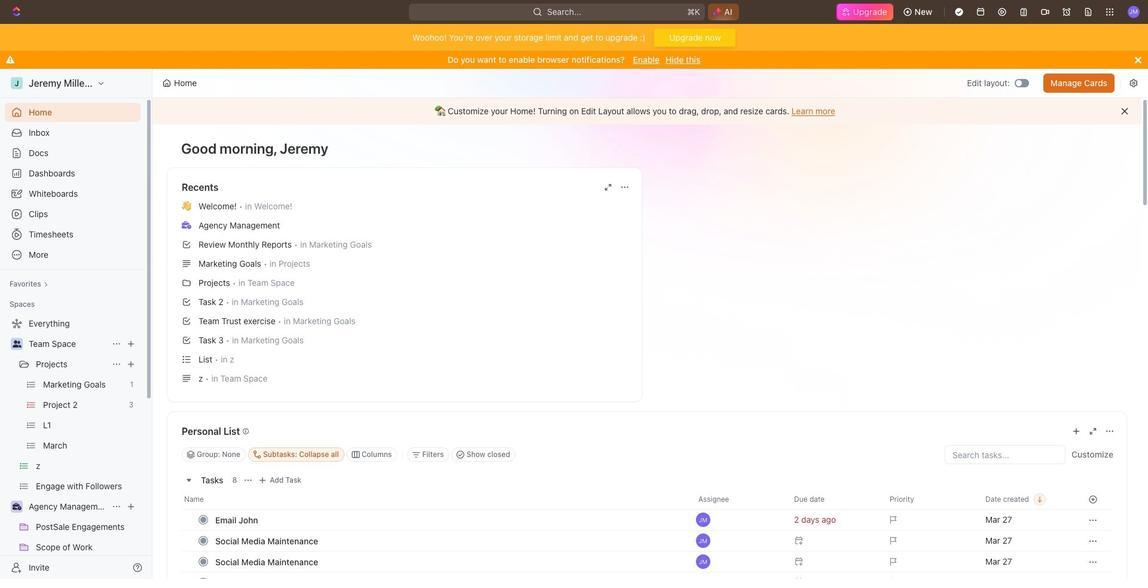 Task type: locate. For each thing, give the bounding box(es) containing it.
business time image
[[182, 221, 191, 229], [12, 503, 21, 510]]

sidebar navigation
[[0, 69, 155, 579]]

1 vertical spatial business time image
[[12, 503, 21, 510]]

alert
[[153, 98, 1142, 124]]

tree inside sidebar navigation
[[5, 314, 141, 579]]

user group image
[[12, 340, 21, 348]]

1 horizontal spatial business time image
[[182, 221, 191, 229]]

tree
[[5, 314, 141, 579]]

business time image inside tree
[[12, 503, 21, 510]]

jeremy miller's workspace, , element
[[11, 77, 23, 89]]

0 horizontal spatial business time image
[[12, 503, 21, 510]]

0 vertical spatial business time image
[[182, 221, 191, 229]]

Search tasks... text field
[[946, 446, 1065, 464]]



Task type: vqa. For each thing, say whether or not it's contained in the screenshot.
/ on the left top of page
no



